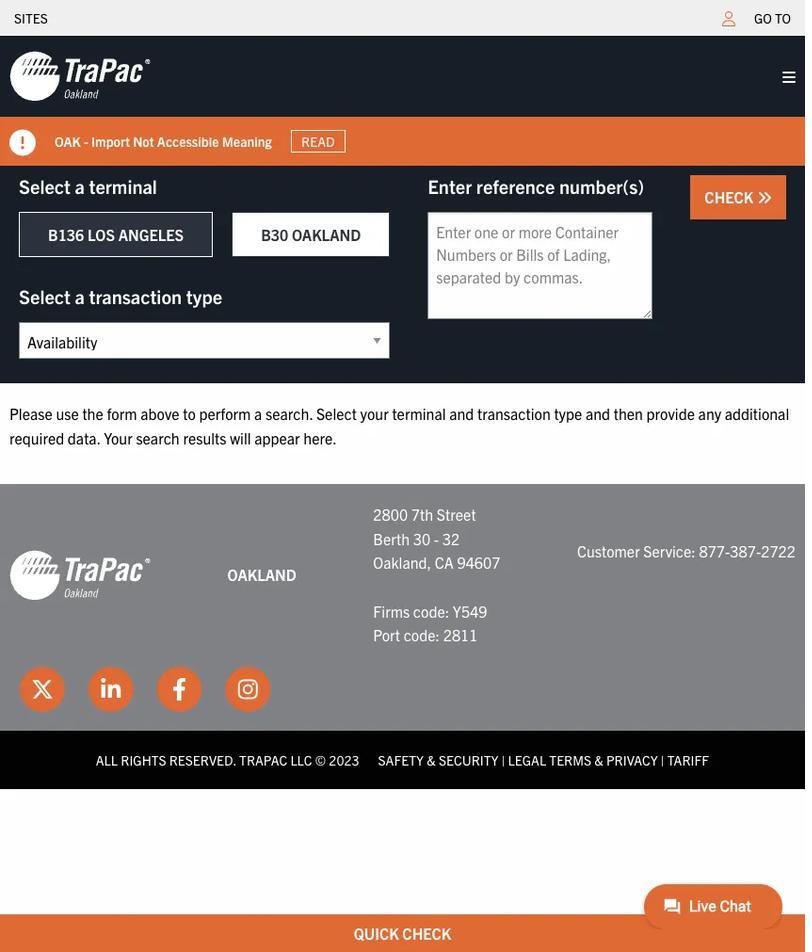 Task type: vqa. For each thing, say whether or not it's contained in the screenshot.
reference at the top of the page
yes



Task type: locate. For each thing, give the bounding box(es) containing it.
&
[[427, 752, 436, 769], [595, 752, 604, 769]]

meaning
[[222, 133, 272, 149]]

required
[[9, 429, 64, 447]]

tariff
[[668, 752, 710, 769]]

1 horizontal spatial check
[[705, 188, 758, 206]]

code:
[[414, 602, 450, 621], [404, 626, 440, 645]]

oakland image
[[9, 50, 151, 103], [9, 550, 151, 602]]

a down oak
[[75, 174, 85, 198]]

go to
[[755, 9, 792, 26]]

& right terms
[[595, 752, 604, 769]]

solid image down to
[[783, 70, 797, 85]]

oakland
[[292, 225, 361, 244], [228, 566, 297, 585]]

safety & security link
[[378, 752, 499, 769]]

1 vertical spatial transaction
[[478, 404, 551, 423]]

1 & from the left
[[427, 752, 436, 769]]

| left the tariff link
[[662, 752, 665, 769]]

read link
[[291, 130, 346, 153]]

firms
[[374, 602, 410, 621]]

0 vertical spatial oakland
[[292, 225, 361, 244]]

here.
[[304, 429, 337, 447]]

banner
[[0, 36, 806, 166]]

- inside 2800 7th street berth 30 - 32 oakland, ca 94607
[[434, 530, 439, 548]]

footer containing 2800 7th street
[[0, 485, 806, 790]]

2 vertical spatial select
[[317, 404, 357, 423]]

& right 'safety'
[[427, 752, 436, 769]]

service:
[[644, 542, 696, 560]]

solid image
[[758, 190, 773, 205]]

above
[[141, 404, 180, 423]]

1 horizontal spatial terminal
[[392, 404, 446, 423]]

0 horizontal spatial &
[[427, 752, 436, 769]]

safety
[[378, 752, 424, 769]]

0 horizontal spatial -
[[84, 133, 88, 149]]

banner containing oak - import not accessible meaning
[[0, 36, 806, 166]]

terminal inside please use the form above to perform a search. select your terminal and transaction type and then provide any additional required data. your search results will appear here.
[[392, 404, 446, 423]]

terms
[[550, 752, 592, 769]]

please
[[9, 404, 53, 423]]

94607
[[458, 554, 501, 573]]

0 vertical spatial oakland image
[[9, 50, 151, 103]]

code: right port
[[404, 626, 440, 645]]

1 horizontal spatial &
[[595, 752, 604, 769]]

select
[[19, 174, 71, 198], [19, 285, 71, 308], [317, 404, 357, 423]]

data.
[[68, 429, 100, 447]]

import
[[91, 133, 130, 149]]

enter
[[428, 174, 472, 198]]

0 vertical spatial select
[[19, 174, 71, 198]]

terminal right "your"
[[392, 404, 446, 423]]

30
[[414, 530, 431, 548]]

go
[[755, 9, 773, 26]]

and left then
[[586, 404, 611, 423]]

ca
[[435, 554, 454, 573]]

terminal
[[89, 174, 157, 198], [392, 404, 446, 423]]

a for transaction
[[75, 285, 85, 308]]

a inside please use the form above to perform a search. select your terminal and transaction type and then provide any additional required data. your search results will appear here.
[[255, 404, 262, 423]]

terminal down import
[[89, 174, 157, 198]]

1 vertical spatial type
[[555, 404, 583, 423]]

1 horizontal spatial and
[[586, 404, 611, 423]]

b30 oakland
[[261, 225, 361, 244]]

select a transaction type
[[19, 285, 223, 308]]

1 vertical spatial solid image
[[9, 130, 36, 156]]

0 vertical spatial a
[[75, 174, 85, 198]]

2800
[[374, 505, 408, 524]]

and right "your"
[[450, 404, 474, 423]]

select up here.
[[317, 404, 357, 423]]

0 horizontal spatial |
[[502, 752, 506, 769]]

oakland inside footer
[[228, 566, 297, 585]]

2 vertical spatial a
[[255, 404, 262, 423]]

2 oakland image from the top
[[9, 550, 151, 602]]

read
[[302, 133, 335, 150]]

provide
[[647, 404, 696, 423]]

check
[[705, 188, 758, 206], [403, 925, 452, 944]]

a for terminal
[[75, 174, 85, 198]]

use
[[56, 404, 79, 423]]

- right oak
[[84, 133, 88, 149]]

1 horizontal spatial -
[[434, 530, 439, 548]]

0 vertical spatial transaction
[[89, 285, 182, 308]]

any
[[699, 404, 722, 423]]

0 vertical spatial solid image
[[783, 70, 797, 85]]

2811
[[444, 626, 478, 645]]

1 horizontal spatial solid image
[[783, 70, 797, 85]]

a down b136
[[75, 285, 85, 308]]

1 vertical spatial -
[[434, 530, 439, 548]]

1 vertical spatial terminal
[[392, 404, 446, 423]]

safety & security | legal terms & privacy | tariff
[[378, 752, 710, 769]]

1 vertical spatial oakland image
[[9, 550, 151, 602]]

transaction
[[89, 285, 182, 308], [478, 404, 551, 423]]

oakland,
[[374, 554, 432, 573]]

1 horizontal spatial type
[[555, 404, 583, 423]]

search
[[136, 429, 180, 447]]

reference
[[477, 174, 556, 198]]

solid image
[[783, 70, 797, 85], [9, 130, 36, 156]]

1 vertical spatial oakland
[[228, 566, 297, 585]]

7th
[[412, 505, 434, 524]]

1 horizontal spatial |
[[662, 752, 665, 769]]

legal terms & privacy link
[[509, 752, 659, 769]]

0 vertical spatial terminal
[[89, 174, 157, 198]]

select down oak
[[19, 174, 71, 198]]

| left legal
[[502, 752, 506, 769]]

0 horizontal spatial type
[[186, 285, 223, 308]]

your
[[104, 429, 133, 447]]

0 vertical spatial type
[[186, 285, 223, 308]]

|
[[502, 752, 506, 769], [662, 752, 665, 769]]

0 horizontal spatial check
[[403, 925, 452, 944]]

sites
[[14, 9, 48, 26]]

0 horizontal spatial and
[[450, 404, 474, 423]]

quick check
[[354, 925, 452, 944]]

1 oakland image from the top
[[9, 50, 151, 103]]

0 vertical spatial check
[[705, 188, 758, 206]]

customer
[[578, 542, 641, 560]]

a
[[75, 174, 85, 198], [75, 285, 85, 308], [255, 404, 262, 423]]

1 vertical spatial select
[[19, 285, 71, 308]]

b136
[[48, 225, 84, 244]]

-
[[84, 133, 88, 149], [434, 530, 439, 548]]

387-
[[731, 542, 762, 560]]

type
[[186, 285, 223, 308], [555, 404, 583, 423]]

a up appear
[[255, 404, 262, 423]]

footer
[[0, 485, 806, 790]]

to
[[183, 404, 196, 423]]

1 horizontal spatial transaction
[[478, 404, 551, 423]]

- right 30
[[434, 530, 439, 548]]

privacy
[[607, 752, 659, 769]]

reserved.
[[169, 752, 236, 769]]

0 vertical spatial -
[[84, 133, 88, 149]]

code: up 2811
[[414, 602, 450, 621]]

and
[[450, 404, 474, 423], [586, 404, 611, 423]]

appear
[[255, 429, 300, 447]]

select down b136
[[19, 285, 71, 308]]

street
[[437, 505, 477, 524]]

solid image left oak
[[9, 130, 36, 156]]

1 vertical spatial a
[[75, 285, 85, 308]]

customer service: 877-387-2722
[[578, 542, 796, 560]]

your
[[361, 404, 389, 423]]

legal
[[509, 752, 547, 769]]

results
[[183, 429, 227, 447]]



Task type: describe. For each thing, give the bounding box(es) containing it.
quick check link
[[0, 915, 806, 953]]

877-
[[700, 542, 731, 560]]

light image
[[723, 11, 736, 26]]

to
[[776, 9, 792, 26]]

berth
[[374, 530, 410, 548]]

select for select a transaction type
[[19, 285, 71, 308]]

0 horizontal spatial solid image
[[9, 130, 36, 156]]

2 | from the left
[[662, 752, 665, 769]]

tariff link
[[668, 752, 710, 769]]

form
[[107, 404, 137, 423]]

number(s)
[[560, 174, 645, 198]]

search.
[[266, 404, 313, 423]]

the
[[82, 404, 103, 423]]

b136 los angeles
[[48, 225, 184, 244]]

oak
[[55, 133, 81, 149]]

b30
[[261, 225, 289, 244]]

angeles
[[118, 225, 184, 244]]

enter reference number(s)
[[428, 174, 645, 198]]

port
[[374, 626, 401, 645]]

2 and from the left
[[586, 404, 611, 423]]

oak - import not accessible meaning
[[55, 133, 272, 149]]

not
[[133, 133, 154, 149]]

Enter reference number(s) text field
[[428, 212, 654, 320]]

quick
[[354, 925, 399, 944]]

©
[[316, 752, 326, 769]]

los
[[88, 225, 115, 244]]

1 and from the left
[[450, 404, 474, 423]]

32
[[443, 530, 460, 548]]

trapac
[[239, 752, 288, 769]]

additional
[[726, 404, 790, 423]]

2800 7th street berth 30 - 32 oakland, ca 94607
[[374, 505, 501, 573]]

accessible
[[157, 133, 219, 149]]

check button
[[691, 175, 787, 220]]

2 & from the left
[[595, 752, 604, 769]]

please use the form above to perform a search. select your terminal and transaction type and then provide any additional required data. your search results will appear here.
[[9, 404, 790, 447]]

all
[[96, 752, 118, 769]]

0 horizontal spatial terminal
[[89, 174, 157, 198]]

perform
[[199, 404, 251, 423]]

llc
[[291, 752, 313, 769]]

0 vertical spatial code:
[[414, 602, 450, 621]]

y549
[[453, 602, 488, 621]]

2023
[[329, 752, 360, 769]]

firms code:  y549 port code:  2811
[[374, 602, 488, 645]]

select a terminal
[[19, 174, 157, 198]]

0 horizontal spatial transaction
[[89, 285, 182, 308]]

will
[[230, 429, 251, 447]]

all rights reserved. trapac llc © 2023
[[96, 752, 360, 769]]

2722
[[762, 542, 796, 560]]

- inside banner
[[84, 133, 88, 149]]

1 vertical spatial code:
[[404, 626, 440, 645]]

select inside please use the form above to perform a search. select your terminal and transaction type and then provide any additional required data. your search results will appear here.
[[317, 404, 357, 423]]

check inside button
[[705, 188, 758, 206]]

security
[[439, 752, 499, 769]]

type inside please use the form above to perform a search. select your terminal and transaction type and then provide any additional required data. your search results will appear here.
[[555, 404, 583, 423]]

rights
[[121, 752, 166, 769]]

1 vertical spatial check
[[403, 925, 452, 944]]

1 | from the left
[[502, 752, 506, 769]]

transaction inside please use the form above to perform a search. select your terminal and transaction type and then provide any additional required data. your search results will appear here.
[[478, 404, 551, 423]]

select for select a terminal
[[19, 174, 71, 198]]

then
[[614, 404, 644, 423]]



